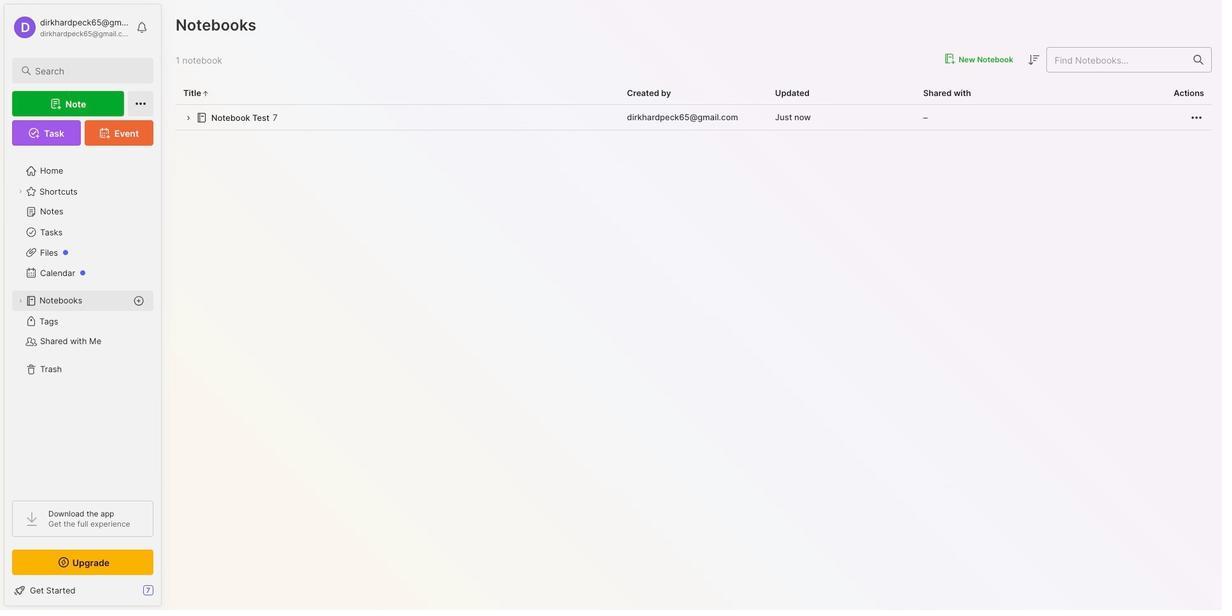 Task type: vqa. For each thing, say whether or not it's contained in the screenshot.
Arrow icon
yes



Task type: describe. For each thing, give the bounding box(es) containing it.
none search field inside main element
[[35, 63, 142, 78]]

tree inside main element
[[4, 153, 161, 490]]

sort options image
[[1026, 52, 1042, 68]]



Task type: locate. For each thing, give the bounding box(es) containing it.
Find Notebooks… text field
[[1047, 49, 1186, 70]]

None search field
[[35, 63, 142, 78]]

Account field
[[12, 15, 130, 40]]

Search text field
[[35, 65, 142, 77]]

row
[[176, 105, 1212, 131]]

more actions image
[[1189, 110, 1204, 125]]

main element
[[0, 0, 166, 611]]

arrow image
[[183, 114, 193, 123]]

Sort field
[[1026, 52, 1042, 68]]

expand notebooks image
[[17, 297, 24, 305]]

tree
[[4, 153, 161, 490]]

More actions field
[[1189, 110, 1204, 125]]



